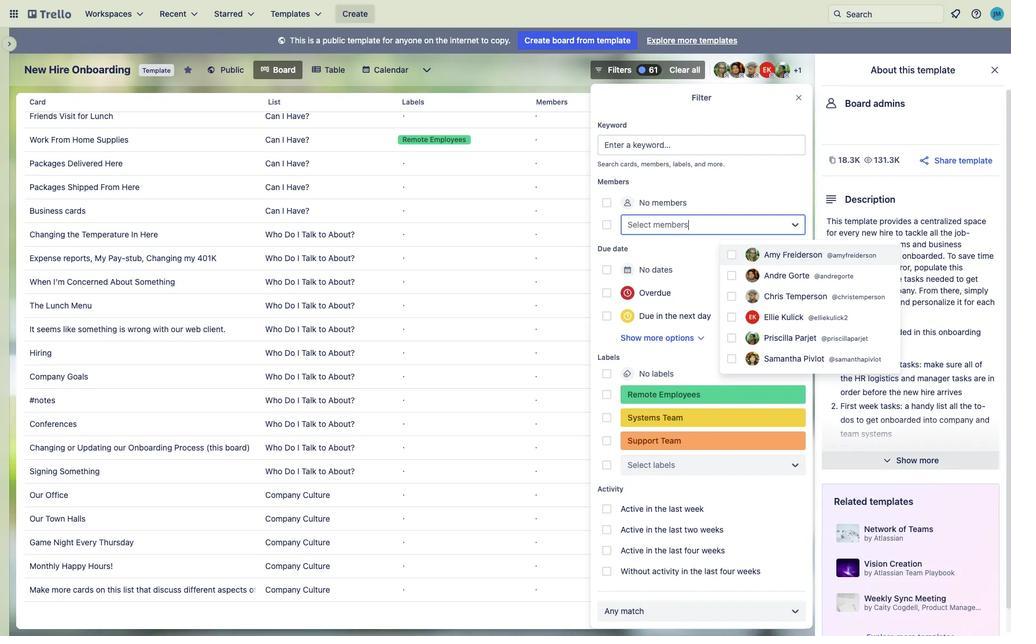 Task type: describe. For each thing, give the bounding box(es) containing it.
have? for supplies
[[287, 135, 309, 145]]

@amyfreiderson
[[827, 251, 877, 259]]

1 horizontal spatial on
[[424, 35, 434, 45]]

and left more.
[[695, 160, 706, 168]]

color: green, title: "remote employees" element inside remote employees button
[[398, 135, 471, 145]]

1 horizontal spatial new
[[862, 228, 877, 238]]

andre gorte (andregorte) image
[[729, 62, 745, 78]]

Board name text field
[[19, 61, 136, 79]]

about? for expense reports, my pay-stub, changing my 401k
[[328, 253, 355, 263]]

in inside before first day tasks: make sure all of the hr logistics and manager tasks are in order before the new hire arrives first week tasks: a handy list all the to- dos to get onboarded into company and team systems who's who list: help the newbie orient themselves and learn all about the key people they'll encounter at work
[[988, 374, 995, 384]]

0 vertical spatial tasks:
[[900, 360, 922, 370]]

activity
[[598, 485, 624, 494]]

recent
[[160, 9, 186, 19]]

about? for when i'm concerned about something
[[328, 277, 355, 287]]

who do i talk to about? for changing the temperature in here
[[265, 230, 355, 240]]

public button
[[200, 61, 251, 79]]

culture for our office
[[303, 491, 330, 500]]

0 horizontal spatial due
[[598, 245, 611, 253]]

day inside before first day tasks: make sure all of the hr logistics and manager tasks are in order before the new hire arrives first week tasks: a handy list all the to- dos to get onboarded into company and team systems who's who list: help the newbie orient themselves and learn all about the key people they'll encounter at work
[[884, 360, 898, 370]]

supplies
[[97, 135, 129, 145]]

1 horizontal spatial our
[[171, 325, 183, 334]]

131.3k
[[874, 155, 900, 165]]

1 vertical spatial get
[[966, 274, 978, 284]]

open information menu image
[[971, 8, 982, 20]]

0 vertical spatial ellie kulick (elliekulick2) image
[[759, 62, 775, 78]]

first
[[841, 401, 857, 411]]

the left the internet
[[436, 35, 448, 45]]

to inside before first day tasks: make sure all of the hr logistics and manager tasks are in order before the new hire arrives first week tasks: a handy list all the to- dos to get onboarded into company and team systems who's who list: help the newbie orient themselves and learn all about the key people they'll encounter at work
[[857, 415, 864, 425]]

row containing company goals
[[25, 365, 791, 389]]

culture for monthly happy hours!
[[303, 562, 330, 572]]

team inside vision creation by atlassian team playbook
[[905, 569, 923, 578]]

row containing signing something
[[25, 460, 791, 484]]

employees inside remote employees button
[[430, 135, 466, 144]]

row containing expense reports, my pay-stub, changing my 401k
[[25, 246, 791, 271]]

expense
[[30, 253, 61, 263]]

template:
[[827, 339, 862, 349]]

1 horizontal spatial something
[[135, 277, 175, 287]]

here's
[[827, 327, 851, 337]]

@
[[980, 604, 987, 613]]

key
[[971, 457, 984, 467]]

without
[[621, 567, 650, 577]]

5 can i have? from the top
[[265, 206, 309, 216]]

who for signing something
[[265, 467, 282, 477]]

have? for lunch
[[287, 111, 309, 121]]

team for systems team
[[663, 413, 683, 423]]

packages for packages delivered here
[[30, 159, 65, 168]]

the up company.
[[890, 274, 902, 284]]

0 vertical spatial day
[[698, 311, 711, 321]]

row containing monthly happy hours!
[[25, 555, 791, 579]]

the up person.
[[847, 297, 859, 307]]

conferences
[[30, 419, 77, 429]]

3 can from the top
[[265, 159, 280, 168]]

1 vertical spatial here
[[122, 182, 140, 192]]

like
[[63, 325, 76, 334]]

related
[[827, 240, 853, 249]]

get inside before first day tasks: make sure all of the hr logistics and manager tasks are in order before the new hire arrives first week tasks: a handy list all the to- dos to get onboarded into company and team systems who's who list: help the newbie orient themselves and learn all about the key people they'll encounter at work
[[866, 415, 878, 425]]

no members
[[639, 198, 687, 208]]

first
[[867, 360, 882, 370]]

needed
[[926, 274, 954, 284]]

do for #notes
[[285, 396, 295, 406]]

do for the lunch menu
[[285, 301, 295, 311]]

hire inside this template provides a centralized space for every new hire to tackle all the job- related logistical items and business requirements to get onboarded. to save time and avoid human error, populate this template with all the tasks needed to get going for your company. from there, simply copy the template and personalize it for each new person.
[[879, 228, 894, 238]]

date inside button
[[685, 98, 701, 106]]

clear
[[670, 65, 690, 75]]

company culture for make more cards on this list that discuss different aspects of your company's culture!
[[265, 585, 330, 595]]

0 horizontal spatial templates
[[699, 35, 738, 45]]

do for when i'm concerned about something
[[285, 277, 295, 287]]

0 vertical spatial is
[[308, 35, 314, 45]]

0 horizontal spatial week
[[685, 504, 704, 514]]

it seems like something is wrong with our web client.
[[30, 325, 226, 334]]

cards inside make more cards on this list that discuss different aspects of your company's culture! link
[[73, 585, 94, 595]]

avoid
[[843, 263, 863, 272]]

#notes
[[30, 396, 55, 406]]

into
[[923, 415, 937, 425]]

culture!
[[320, 585, 349, 595]]

(this
[[206, 443, 223, 453]]

members inside 'button'
[[536, 98, 568, 106]]

hire
[[49, 64, 70, 76]]

company.
[[881, 286, 917, 296]]

all right learn
[[922, 457, 931, 467]]

the up business on the top right
[[941, 228, 953, 238]]

2 vertical spatial here
[[140, 230, 158, 240]]

all up 'company'
[[950, 401, 958, 411]]

your inside row
[[259, 585, 275, 595]]

more for make more cards on this list that discuss different aspects of your company's culture!
[[52, 585, 71, 595]]

learn
[[901, 457, 920, 467]]

network
[[864, 525, 897, 535]]

i'm
[[53, 277, 65, 287]]

do for changing or updating our onboarding process (this board)
[[285, 443, 295, 453]]

active in the last four weeks
[[621, 546, 725, 556]]

about inside row
[[110, 277, 133, 287]]

and down company.
[[896, 297, 910, 307]]

1 horizontal spatial due
[[639, 311, 654, 321]]

and down amy freiderson @amyfreiderson
[[827, 263, 841, 272]]

goals
[[67, 372, 88, 382]]

all down human
[[880, 274, 888, 284]]

row containing friends visit for lunch
[[25, 104, 791, 128]]

samantha pivlot @samanthapivlot
[[764, 354, 881, 364]]

make
[[924, 360, 944, 370]]

can i have? for supplies
[[265, 135, 309, 145]]

changing the temperature in here
[[30, 230, 158, 240]]

company for make more cards on this list that discuss different aspects of your company's culture!
[[265, 585, 301, 595]]

for left anyone
[[383, 35, 393, 45]]

home
[[72, 135, 94, 145]]

kulick
[[782, 312, 804, 322]]

with inside this template provides a centralized space for every new hire to tackle all the job- related logistical items and business requirements to get onboarded. to save time and avoid human error, populate this template with all the tasks needed to get going for your company. from there, simply copy the template and personalize it for each new person.
[[862, 274, 877, 284]]

every
[[76, 538, 97, 548]]

who for changing the temperature in here
[[265, 230, 282, 240]]

0 horizontal spatial on
[[96, 585, 105, 595]]

in right activity
[[682, 567, 688, 577]]

friends visit for lunch link
[[30, 105, 256, 128]]

seems
[[37, 325, 61, 334]]

changing inside expense reports, my pay-stub, changing my 401k link
[[146, 253, 182, 263]]

weeks for active in the last four weeks
[[702, 546, 725, 556]]

about? for hiring
[[328, 348, 355, 358]]

active for active in the last week
[[621, 504, 644, 514]]

and down the tackle
[[913, 240, 927, 249]]

the left to-
[[960, 401, 972, 411]]

row containing business cards
[[25, 199, 791, 223]]

can i have? for lunch
[[265, 111, 309, 121]]

by inside vision creation by atlassian team playbook
[[864, 569, 872, 578]]

tasks inside this template provides a centralized space for every new hire to tackle all the job- related logistical items and business requirements to get onboarded. to save time and avoid human error, populate this template with all the tasks needed to get going for your company. from there, simply copy the template and personalize it for each new person.
[[904, 274, 924, 284]]

0 horizontal spatial from
[[51, 135, 70, 145]]

or
[[67, 443, 75, 453]]

something inside "link"
[[60, 467, 100, 477]]

more for show more
[[920, 456, 939, 466]]

make
[[30, 585, 50, 595]]

select for select members
[[628, 220, 651, 230]]

0 horizontal spatial amy freiderson (amyfreiderson) image
[[714, 62, 730, 78]]

for right it
[[964, 297, 975, 307]]

copy.
[[491, 35, 511, 45]]

talk for hiring
[[302, 348, 317, 358]]

back to home image
[[28, 5, 71, 23]]

company
[[940, 415, 974, 425]]

game
[[30, 538, 51, 548]]

centralized
[[921, 216, 962, 226]]

who for changing or updating our onboarding process (this board)
[[265, 443, 282, 453]]

a inside before first day tasks: make sure all of the hr logistics and manager tasks are in order before the new hire arrives first week tasks: a handy list all the to- dos to get onboarded into company and team systems who's who list: help the newbie orient themselves and learn all about the key people they'll encounter at work
[[905, 401, 909, 411]]

hiring link
[[30, 342, 256, 365]]

row containing when i'm concerned about something
[[25, 270, 791, 294]]

1 vertical spatial lunch
[[46, 301, 69, 311]]

monthly
[[30, 562, 60, 572]]

do for it seems like something is wrong with our web client.
[[285, 325, 295, 334]]

of inside make more cards on this list that discuss different aspects of your company's culture! link
[[249, 585, 257, 595]]

row containing our town halls
[[25, 507, 791, 532]]

show for show more options
[[621, 333, 642, 343]]

row containing the lunch menu
[[25, 294, 791, 318]]

teams
[[909, 525, 934, 535]]

due date inside button
[[670, 98, 701, 106]]

about? for it seems like something is wrong with our web client.
[[328, 325, 355, 334]]

and right logistics
[[901, 374, 915, 384]]

before
[[841, 360, 865, 370]]

row containing work from home supplies
[[25, 128, 791, 152]]

last for two
[[669, 525, 682, 535]]

talk for the lunch menu
[[302, 301, 317, 311]]

do for hiring
[[285, 348, 295, 358]]

board for board
[[273, 65, 296, 75]]

andre
[[764, 270, 787, 280]]

have? for here
[[287, 182, 309, 192]]

the down logistics
[[889, 388, 901, 397]]

by for network of teams
[[864, 535, 872, 543]]

1 vertical spatial ellie kulick (elliekulick2) image
[[746, 311, 760, 325]]

1 horizontal spatial remote employees
[[628, 390, 701, 400]]

search
[[598, 160, 619, 168]]

1 vertical spatial priscilla parjet (priscillaparjet) image
[[746, 331, 760, 345]]

for up related
[[827, 228, 837, 238]]

systems team
[[628, 413, 683, 423]]

amy
[[764, 250, 781, 259]]

conferences link
[[30, 413, 256, 436]]

who do i talk to about? for hiring
[[265, 348, 355, 358]]

company culture for our town halls
[[265, 514, 330, 524]]

1 horizontal spatial lunch
[[90, 111, 113, 121]]

this for this template provides a centralized space for every new hire to tackle all the job- related logistical items and business requirements to get onboarded. to save time and avoid human error, populate this template with all the tasks needed to get going for your company. from there, simply copy the template and personalize it for each new person.
[[827, 216, 842, 226]]

due inside button
[[670, 98, 684, 106]]

who do i talk to about? for it seems like something is wrong with our web client.
[[265, 325, 355, 334]]

any
[[605, 607, 619, 617]]

who do i talk to about? for expense reports, my pay-stub, changing my 401k
[[265, 253, 355, 263]]

who for hiring
[[265, 348, 282, 358]]

members,
[[641, 160, 671, 168]]

playbook
[[925, 569, 955, 578]]

work from home supplies
[[30, 135, 129, 145]]

this inside the here's what's included in this onboarding template:
[[923, 327, 936, 337]]

who do i talk to about? for #notes
[[265, 396, 355, 406]]

who for it seems like something is wrong with our web client.
[[265, 325, 282, 334]]

due in the next day
[[639, 311, 711, 321]]

web
[[185, 325, 201, 334]]

1 horizontal spatial employees
[[659, 390, 701, 400]]

the left next in the right of the page
[[665, 311, 677, 321]]

create board from template link
[[518, 31, 638, 50]]

talk for changing or updating our onboarding process (this board)
[[302, 443, 317, 453]]

show for show more
[[896, 456, 917, 466]]

all right sure on the bottom right of the page
[[965, 360, 973, 370]]

row containing changing the temperature in here
[[25, 223, 791, 247]]

related
[[834, 497, 867, 507]]

talk for signing something
[[302, 467, 317, 477]]

company culture for game night every thursday
[[265, 538, 330, 548]]

overdue
[[639, 288, 671, 298]]

no for no dates
[[639, 265, 650, 275]]

select for select labels
[[628, 461, 651, 470]]

copy
[[827, 297, 845, 307]]

the right activity
[[690, 567, 702, 577]]

0 horizontal spatial our
[[114, 443, 126, 453]]

talk for company goals
[[302, 372, 317, 382]]

help
[[901, 443, 917, 453]]

internet
[[450, 35, 479, 45]]

0 horizontal spatial new
[[827, 309, 842, 319]]

labels for select labels
[[653, 461, 675, 470]]

who do i talk to about? for when i'm concerned about something
[[265, 277, 355, 287]]

changing for updating
[[30, 443, 65, 453]]

1 vertical spatial members
[[598, 178, 629, 186]]

space
[[964, 216, 986, 226]]

this member is an admin of this workspace. image for andre gorte (andregorte) image
[[739, 73, 745, 78]]

this member is an admin of this workspace. image for ellie kulick (elliekulick2) image to the top
[[769, 73, 775, 78]]

any match
[[605, 607, 644, 617]]

talk for expense reports, my pay-stub, changing my 401k
[[302, 253, 317, 263]]

about? for conferences
[[328, 419, 355, 429]]

search image
[[833, 9, 842, 19]]

starred button
[[207, 5, 261, 23]]

culture for make more cards on this list that discuss different aspects of your company's culture!
[[303, 585, 330, 595]]

visit
[[59, 111, 76, 121]]

of inside before first day tasks: make sure all of the hr logistics and manager tasks are in order before the new hire arrives first week tasks: a handy list all the to- dos to get onboarded into company and team systems who's who list: help the newbie orient themselves and learn all about the key people they'll encounter at work
[[975, 360, 983, 370]]

who do i talk to about? for signing something
[[265, 467, 355, 477]]

talk for when i'm concerned about something
[[302, 277, 317, 287]]

talk for changing the temperature in here
[[302, 230, 317, 240]]

it
[[30, 325, 34, 334]]

@andregorte
[[814, 272, 854, 280]]

no for no members
[[639, 198, 650, 208]]

color: yellow, title: "systems team" element
[[621, 409, 806, 428]]

row containing packages shipped from here
[[25, 175, 791, 200]]

reports,
[[63, 253, 93, 263]]

1 horizontal spatial remote
[[628, 390, 657, 400]]

parjet
[[795, 333, 817, 343]]

time
[[978, 251, 994, 261]]

sm image
[[276, 35, 288, 47]]

members for no members
[[652, 198, 687, 208]]

close popover image
[[794, 93, 804, 102]]

star or unstar board image
[[184, 65, 193, 75]]

calendar
[[374, 65, 409, 75]]

3 have? from the top
[[287, 159, 309, 168]]

the inside the changing the temperature in here link
[[67, 230, 79, 240]]

0 vertical spatial priscilla parjet (priscillaparjet) image
[[774, 62, 790, 78]]

0 vertical spatial a
[[316, 35, 321, 45]]

atlassian inside "network of teams by atlassian"
[[874, 535, 904, 543]]

do for company goals
[[285, 372, 295, 382]]

templates button
[[264, 5, 329, 23]]

for right going
[[850, 286, 860, 296]]

atlassian inside vision creation by atlassian team playbook
[[874, 569, 904, 578]]

halls
[[67, 514, 86, 524]]

hr
[[855, 374, 866, 384]]

5 can from the top
[[265, 206, 280, 216]]

who inside before first day tasks: make sure all of the hr logistics and manager tasks are in order before the new hire arrives first week tasks: a handy list all the to- dos to get onboarded into company and team systems who's who list: help the newbie orient themselves and learn all about the key people they'll encounter at work
[[866, 443, 883, 453]]

the down active in the last week
[[655, 525, 667, 535]]

more for show more options
[[644, 333, 663, 343]]

1
[[798, 66, 802, 75]]

0 vertical spatial get
[[888, 251, 900, 261]]

table containing friends visit for lunch
[[16, 0, 808, 630]]

1 vertical spatial date
[[613, 245, 628, 253]]

this up admins
[[899, 65, 915, 75]]

in inside the here's what's included in this onboarding template:
[[914, 327, 921, 337]]

weeks for active in the last two weeks
[[700, 525, 724, 535]]



Task type: locate. For each thing, give the bounding box(es) containing it.
this inside row
[[107, 585, 121, 595]]

4 culture from the top
[[303, 562, 330, 572]]

8 do from the top
[[285, 396, 295, 406]]

culture for game night every thursday
[[303, 538, 330, 548]]

something
[[78, 325, 117, 334]]

priscilla parjet (priscillaparjet) image left the + at the top right of page
[[774, 62, 790, 78]]

2 vertical spatial team
[[905, 569, 923, 578]]

10 do from the top
[[285, 443, 295, 453]]

3 can i have? from the top
[[265, 159, 309, 168]]

0 vertical spatial onboarding
[[72, 64, 131, 76]]

row containing packages delivered here
[[25, 152, 791, 176]]

1 vertical spatial with
[[153, 325, 169, 334]]

0 horizontal spatial create
[[343, 9, 368, 19]]

4 row from the top
[[25, 152, 791, 176]]

in right the are
[[988, 374, 995, 384]]

onboarding inside row
[[128, 443, 172, 453]]

the up the show more at the right bottom of the page
[[919, 443, 931, 453]]

0 horizontal spatial date
[[613, 245, 628, 253]]

3 culture from the top
[[303, 538, 330, 548]]

more for explore more templates
[[678, 35, 697, 45]]

board for board admins
[[845, 98, 871, 109]]

11 about? from the top
[[328, 467, 355, 477]]

a up onboarded
[[905, 401, 909, 411]]

1 vertical spatial atlassian
[[874, 569, 904, 578]]

about? for company goals
[[328, 372, 355, 382]]

board down sm image
[[273, 65, 296, 75]]

our for our office
[[30, 491, 43, 500]]

1 horizontal spatial labels
[[598, 353, 620, 362]]

4 talk from the top
[[302, 301, 317, 311]]

row containing game night every thursday
[[25, 531, 791, 555]]

this member is an admin of this workspace. image left the + at the top right of page
[[784, 73, 790, 78]]

11 talk from the top
[[302, 467, 317, 477]]

new hire onboarding
[[24, 64, 131, 76]]

week inside before first day tasks: make sure all of the hr logistics and manager tasks are in order before the new hire arrives first week tasks: a handy list all the to- dos to get onboarded into company and team systems who's who list: help the newbie orient themselves and learn all about the key people they'll encounter at work
[[859, 401, 879, 411]]

lunch up supplies
[[90, 111, 113, 121]]

last for week
[[669, 504, 682, 514]]

4 company culture from the top
[[265, 562, 330, 572]]

labels
[[402, 98, 424, 106], [598, 353, 620, 362]]

no up select members
[[639, 198, 650, 208]]

0 horizontal spatial is
[[119, 325, 125, 334]]

0 vertical spatial about
[[871, 65, 897, 75]]

labels down support team
[[653, 461, 675, 470]]

table link
[[305, 61, 352, 79]]

1 select from the top
[[628, 220, 651, 230]]

21 row from the top
[[25, 555, 791, 579]]

cards down happy
[[73, 585, 94, 595]]

of inside "network of teams by atlassian"
[[899, 525, 906, 535]]

more
[[678, 35, 697, 45], [644, 333, 663, 343], [920, 456, 939, 466], [52, 585, 71, 595]]

3 this member is an admin of this workspace. image from the left
[[754, 73, 760, 78]]

template inside share template button
[[959, 155, 993, 165]]

1 horizontal spatial week
[[859, 401, 879, 411]]

this inside this template provides a centralized space for every new hire to tackle all the job- related logistical items and business requirements to get onboarded. to save time and avoid human error, populate this template with all the tasks needed to get going for your company. from there, simply copy the template and personalize it for each new person.
[[827, 216, 842, 226]]

8 who do i talk to about? from the top
[[265, 396, 355, 406]]

0 horizontal spatial hire
[[879, 228, 894, 238]]

1 vertical spatial is
[[119, 325, 125, 334]]

0 horizontal spatial due date
[[598, 245, 628, 253]]

gorte
[[789, 270, 810, 280]]

4 about? from the top
[[328, 301, 355, 311]]

who for when i'm concerned about something
[[265, 277, 282, 287]]

7 who do i talk to about? from the top
[[265, 372, 355, 382]]

0 vertical spatial no
[[639, 198, 650, 208]]

2 this member is an admin of this workspace. image from the left
[[784, 73, 790, 78]]

last up active in the last two weeks
[[669, 504, 682, 514]]

business cards link
[[30, 200, 256, 223]]

no left dates
[[639, 265, 650, 275]]

1 vertical spatial day
[[884, 360, 898, 370]]

0 vertical spatial here
[[105, 159, 123, 168]]

employees down no labels on the bottom of the page
[[659, 390, 701, 400]]

our
[[171, 325, 183, 334], [114, 443, 126, 453]]

1 vertical spatial select
[[628, 461, 651, 470]]

2 horizontal spatial get
[[966, 274, 978, 284]]

1 this member is an admin of this workspace. image from the left
[[724, 73, 730, 78]]

this down to
[[949, 263, 963, 272]]

who do i talk to about? for conferences
[[265, 419, 355, 429]]

about? for #notes
[[328, 396, 355, 406]]

10 talk from the top
[[302, 443, 317, 453]]

0 vertical spatial weeks
[[700, 525, 724, 535]]

1 horizontal spatial date
[[685, 98, 701, 106]]

1 about? from the top
[[328, 230, 355, 240]]

active down activity on the right of page
[[621, 504, 644, 514]]

themselves
[[841, 457, 883, 467]]

1 horizontal spatial due date
[[670, 98, 701, 106]]

2 about? from the top
[[328, 253, 355, 263]]

this member is an admin of this workspace. image
[[724, 73, 730, 78], [739, 73, 745, 78], [754, 73, 760, 78]]

for inside 'friends visit for lunch' link
[[78, 111, 88, 121]]

day up logistics
[[884, 360, 898, 370]]

jeremy miller (jeremymiller198) image
[[990, 7, 1004, 21]]

5 who do i talk to about? from the top
[[265, 325, 355, 334]]

1 horizontal spatial is
[[308, 35, 314, 45]]

this down hours!
[[107, 585, 121, 595]]

labels down show more options button
[[652, 369, 674, 379]]

our for our town halls
[[30, 514, 43, 524]]

arrives
[[937, 388, 962, 397]]

priscilla parjet (priscillaparjet) image
[[774, 62, 790, 78], [746, 331, 760, 345]]

process
[[174, 443, 204, 453]]

about down expense reports, my pay-stub, changing my 401k
[[110, 277, 133, 287]]

0 notifications image
[[949, 7, 963, 21]]

amy freiderson (amyfreiderson) image
[[714, 62, 730, 78], [746, 248, 760, 262]]

row containing hiring
[[25, 341, 791, 366]]

network of teams by atlassian
[[864, 525, 934, 543]]

from right shipped
[[101, 182, 120, 192]]

ellie kulick @elliekulick2
[[764, 312, 848, 322]]

6 talk from the top
[[302, 348, 317, 358]]

chris
[[764, 291, 784, 301]]

6 about? from the top
[[328, 348, 355, 358]]

new
[[24, 64, 46, 76]]

do
[[285, 230, 295, 240], [285, 253, 295, 263], [285, 277, 295, 287], [285, 301, 295, 311], [285, 325, 295, 334], [285, 348, 295, 358], [285, 372, 295, 382], [285, 396, 295, 406], [285, 419, 295, 429], [285, 443, 295, 453], [285, 467, 295, 477]]

row containing card
[[25, 89, 800, 116]]

3 talk from the top
[[302, 277, 317, 287]]

last down active in the last two weeks
[[669, 546, 682, 556]]

systems
[[628, 413, 660, 423]]

a left public
[[316, 35, 321, 45]]

options
[[666, 333, 694, 343]]

8 talk from the top
[[302, 396, 317, 406]]

can for here
[[265, 182, 280, 192]]

9 who do i talk to about? from the top
[[265, 419, 355, 429]]

row containing #notes
[[25, 389, 791, 413]]

0 vertical spatial by
[[864, 535, 872, 543]]

9 do from the top
[[285, 419, 295, 429]]

1 vertical spatial color: green, title: "remote employees" element
[[621, 386, 806, 404]]

items
[[890, 240, 911, 249]]

3 about? from the top
[[328, 277, 355, 287]]

row containing it seems like something is wrong with our web client.
[[25, 318, 791, 342]]

2 can from the top
[[265, 135, 280, 145]]

1 vertical spatial board
[[845, 98, 871, 109]]

they'll
[[868, 471, 891, 481]]

that
[[136, 585, 151, 595]]

discuss
[[153, 585, 182, 595]]

our office
[[30, 491, 68, 500]]

17 row from the top
[[25, 460, 791, 484]]

10 about? from the top
[[328, 443, 355, 453]]

more inside row
[[52, 585, 71, 595]]

labels,
[[673, 160, 693, 168]]

template
[[348, 35, 380, 45], [597, 35, 631, 45], [917, 65, 955, 75], [959, 155, 993, 165], [845, 216, 878, 226], [827, 274, 860, 284], [861, 297, 894, 307]]

company culture for our office
[[265, 491, 330, 500]]

onboarding inside text box
[[72, 64, 131, 76]]

packages up the business
[[30, 182, 65, 192]]

onboarding right hire
[[72, 64, 131, 76]]

10 who do i talk to about? from the top
[[265, 443, 355, 453]]

1 have? from the top
[[287, 111, 309, 121]]

6 row from the top
[[25, 199, 791, 223]]

culture for our town halls
[[303, 514, 330, 524]]

16 row from the top
[[25, 436, 791, 461]]

customize views image
[[421, 64, 433, 76]]

manager
[[950, 604, 978, 613]]

get
[[888, 251, 900, 261], [966, 274, 978, 284], [866, 415, 878, 425]]

2 this member is an admin of this workspace. image from the left
[[739, 73, 745, 78]]

the up reports,
[[67, 230, 79, 240]]

1 horizontal spatial templates
[[870, 497, 914, 507]]

template inside create board from template link
[[597, 35, 631, 45]]

5 do from the top
[[285, 325, 295, 334]]

stub,
[[125, 253, 144, 263]]

2 talk from the top
[[302, 253, 317, 263]]

company for monthly happy hours!
[[265, 562, 301, 572]]

3 row from the top
[[25, 128, 791, 152]]

1 this member is an admin of this workspace. image from the left
[[769, 73, 775, 78]]

2 packages from the top
[[30, 182, 65, 192]]

22 row from the top
[[25, 579, 791, 603]]

this member is an admin of this workspace. image for chris temperson (christemperson) image
[[754, 73, 760, 78]]

4 do from the top
[[285, 301, 295, 311]]

talk for #notes
[[302, 396, 317, 406]]

board)
[[225, 443, 250, 453]]

about? for changing the temperature in here
[[328, 230, 355, 240]]

table
[[16, 0, 808, 630]]

is
[[308, 35, 314, 45], [119, 325, 125, 334]]

your inside this template provides a centralized space for every new hire to tackle all the job- related logistical items and business requirements to get onboarded. to save time and avoid human error, populate this template with all the tasks needed to get going for your company. from there, simply copy the template and personalize it for each new person.
[[862, 286, 879, 296]]

0 horizontal spatial four
[[685, 546, 700, 556]]

1 vertical spatial team
[[661, 436, 681, 446]]

company for our town halls
[[265, 514, 301, 524]]

1 vertical spatial your
[[259, 585, 275, 595]]

on down hours!
[[96, 585, 105, 595]]

from up personalize at the right of the page
[[919, 286, 938, 296]]

row containing changing or updating our onboarding process (this board)
[[25, 436, 791, 461]]

1 vertical spatial no
[[639, 265, 650, 275]]

list inside row
[[123, 585, 134, 595]]

0 horizontal spatial a
[[316, 35, 321, 45]]

changing down the business
[[30, 230, 65, 240]]

1 horizontal spatial this member is an admin of this workspace. image
[[784, 73, 790, 78]]

9 talk from the top
[[302, 419, 317, 429]]

1 active from the top
[[621, 504, 644, 514]]

0 vertical spatial labels
[[652, 369, 674, 379]]

have?
[[287, 111, 309, 121], [287, 135, 309, 145], [287, 159, 309, 168], [287, 182, 309, 192], [287, 206, 309, 216]]

0 vertical spatial packages
[[30, 159, 65, 168]]

active up without
[[621, 546, 644, 556]]

templates down they'll
[[870, 497, 914, 507]]

create left board
[[525, 35, 550, 45]]

19 row from the top
[[25, 507, 791, 532]]

samantha pivlot (samanthapivlot) image
[[746, 352, 760, 366]]

row containing our office
[[25, 484, 791, 508]]

2 culture from the top
[[303, 514, 330, 524]]

12 row from the top
[[25, 341, 791, 366]]

due date down clear all button
[[670, 98, 701, 106]]

2 select from the top
[[628, 461, 651, 470]]

2 vertical spatial active
[[621, 546, 644, 556]]

amy freiderson (amyfreiderson) image left chris temperson (christemperson) image
[[714, 62, 730, 78]]

company for our office
[[265, 491, 301, 500]]

with
[[862, 274, 877, 284], [153, 325, 169, 334]]

all right clear
[[692, 65, 701, 75]]

company
[[30, 372, 65, 382], [265, 491, 301, 500], [265, 514, 301, 524], [265, 538, 301, 548], [265, 562, 301, 572], [265, 585, 301, 595]]

3 no from the top
[[639, 369, 650, 379]]

here
[[105, 159, 123, 168], [122, 182, 140, 192], [140, 230, 158, 240]]

1 atlassian from the top
[[874, 535, 904, 543]]

changing the temperature in here link
[[30, 223, 256, 246]]

and down list:
[[885, 457, 899, 467]]

1 packages from the top
[[30, 159, 65, 168]]

friends visit for lunch
[[30, 111, 113, 121]]

1 vertical spatial this
[[827, 216, 842, 226]]

@samanthapivlot
[[829, 356, 881, 363]]

this left onboarding
[[923, 327, 936, 337]]

this member is an admin of this workspace. image left chris temperson (christemperson) image
[[724, 73, 730, 78]]

color: green, title: "remote employees" element up the color: yellow, title: "systems team" element
[[621, 386, 806, 404]]

0 horizontal spatial remote employees
[[403, 135, 466, 144]]

list inside before first day tasks: make sure all of the hr logistics and manager tasks are in order before the new hire arrives first week tasks: a handy list all the to- dos to get onboarded into company and team systems who's who list: help the newbie orient themselves and learn all about the key people they'll encounter at work
[[937, 401, 947, 411]]

0 vertical spatial active
[[621, 504, 644, 514]]

0 horizontal spatial members
[[536, 98, 568, 106]]

and down to-
[[976, 415, 990, 425]]

who do i talk to about? for the lunch menu
[[265, 301, 355, 311]]

can for supplies
[[265, 135, 280, 145]]

0 horizontal spatial tasks
[[904, 274, 924, 284]]

this member is an admin of this workspace. image up due date button
[[739, 73, 745, 78]]

by inside "network of teams by atlassian"
[[864, 535, 872, 543]]

here right in
[[140, 230, 158, 240]]

18 row from the top
[[25, 484, 791, 508]]

tasks
[[904, 274, 924, 284], [952, 374, 972, 384]]

ellie kulick (elliekulick2) image left ellie in the right of the page
[[746, 311, 760, 325]]

color: orange, title: "support team" element
[[621, 432, 806, 451]]

0 vertical spatial employees
[[430, 135, 466, 144]]

my
[[184, 253, 195, 263]]

last for four
[[669, 546, 682, 556]]

this up "every"
[[827, 216, 842, 226]]

remote employees button
[[393, 128, 526, 152]]

workspaces
[[85, 9, 132, 19]]

1 do from the top
[[285, 230, 295, 240]]

our left office
[[30, 491, 43, 500]]

by left caity
[[864, 604, 872, 613]]

new up logistical
[[862, 228, 877, 238]]

expense reports, my pay-stub, changing my 401k
[[30, 253, 217, 263]]

last left the two at bottom
[[669, 525, 682, 535]]

here's what's included in this onboarding template:
[[827, 327, 981, 349]]

our
[[30, 491, 43, 500], [30, 514, 43, 524]]

chris temperson (christemperson) image
[[744, 62, 760, 78]]

about this template
[[871, 65, 955, 75]]

before
[[863, 388, 887, 397]]

this member is an admin of this workspace. image
[[769, 73, 775, 78], [784, 73, 790, 78]]

4 can from the top
[[265, 182, 280, 192]]

cards,
[[620, 160, 639, 168]]

new inside before first day tasks: make sure all of the hr logistics and manager tasks are in order before the new hire arrives first week tasks: a handy list all the to- dos to get onboarded into company and team systems who's who list: help the newbie orient themselves and learn all about the key people they'll encounter at work
[[903, 388, 919, 397]]

about? for signing something
[[328, 467, 355, 477]]

and
[[695, 160, 706, 168], [913, 240, 927, 249], [827, 263, 841, 272], [896, 297, 910, 307], [901, 374, 915, 384], [976, 415, 990, 425], [885, 457, 899, 467]]

this
[[290, 35, 306, 45], [827, 216, 842, 226]]

5 about? from the top
[[328, 325, 355, 334]]

1 vertical spatial show
[[896, 456, 917, 466]]

show down help
[[896, 456, 917, 466]]

who do i talk to about? for changing or updating our onboarding process (this board)
[[265, 443, 355, 453]]

board left admins
[[845, 98, 871, 109]]

1 can from the top
[[265, 111, 280, 121]]

changing inside changing or updating our onboarding process (this board) link
[[30, 443, 65, 453]]

2 can i have? from the top
[[265, 135, 309, 145]]

0 horizontal spatial this member is an admin of this workspace. image
[[724, 73, 730, 78]]

14 row from the top
[[25, 389, 791, 413]]

cards down shipped
[[65, 206, 86, 216]]

team for support team
[[661, 436, 681, 446]]

company for game night every thursday
[[265, 538, 301, 548]]

0 vertical spatial templates
[[699, 35, 738, 45]]

do for changing the temperature in here
[[285, 230, 295, 240]]

4 who do i talk to about? from the top
[[265, 301, 355, 311]]

row containing conferences
[[25, 412, 791, 437]]

going
[[827, 286, 848, 296]]

1 talk from the top
[[302, 230, 317, 240]]

i
[[282, 111, 284, 121], [282, 135, 284, 145], [282, 159, 284, 168], [282, 182, 284, 192], [282, 206, 284, 216], [297, 230, 299, 240], [297, 253, 299, 263], [297, 277, 299, 287], [297, 301, 299, 311], [297, 325, 299, 334], [297, 348, 299, 358], [297, 372, 299, 382], [297, 396, 299, 406], [297, 419, 299, 429], [297, 443, 299, 453], [297, 467, 299, 477]]

clear all button
[[665, 61, 705, 79]]

create for create board from template
[[525, 35, 550, 45]]

last down active in the last four weeks
[[705, 567, 718, 577]]

1 horizontal spatial this member is an admin of this workspace. image
[[739, 73, 745, 78]]

10 row from the top
[[25, 294, 791, 318]]

labels for no labels
[[652, 369, 674, 379]]

the left key
[[956, 457, 968, 467]]

Search field
[[842, 5, 944, 23]]

3 company culture from the top
[[265, 538, 330, 548]]

for right 'visit'
[[78, 111, 88, 121]]

create inside 'button'
[[343, 9, 368, 19]]

company culture for monthly happy hours!
[[265, 562, 330, 572]]

without activity in the last four weeks
[[621, 567, 761, 577]]

7 do from the top
[[285, 372, 295, 382]]

9 about? from the top
[[328, 419, 355, 429]]

0 vertical spatial our
[[30, 491, 43, 500]]

something down 'or'
[[60, 467, 100, 477]]

20 row from the top
[[25, 531, 791, 555]]

2 our from the top
[[30, 514, 43, 524]]

match
[[621, 607, 644, 617]]

cogdell,
[[893, 604, 920, 613]]

create for create
[[343, 9, 368, 19]]

more right make
[[52, 585, 71, 595]]

2 active from the top
[[621, 525, 644, 535]]

remote inside button
[[403, 135, 428, 144]]

remote employees inside button
[[403, 135, 466, 144]]

activity
[[652, 567, 679, 577]]

all down centralized
[[930, 228, 938, 238]]

caity
[[874, 604, 891, 613]]

this member is an admin of this workspace. image for the top priscilla parjet (priscillaparjet) image
[[784, 73, 790, 78]]

of right aspects
[[249, 585, 257, 595]]

1 vertical spatial tasks:
[[881, 401, 903, 411]]

15 row from the top
[[25, 412, 791, 437]]

is inside row
[[119, 325, 125, 334]]

cards inside business cards link
[[65, 206, 86, 216]]

with down human
[[862, 274, 877, 284]]

talk for it seems like something is wrong with our web client.
[[302, 325, 317, 334]]

this is a public template for anyone on the internet to copy.
[[290, 35, 511, 45]]

1 vertical spatial our
[[114, 443, 126, 453]]

admins
[[873, 98, 905, 109]]

1 company culture from the top
[[265, 491, 330, 500]]

0 horizontal spatial color: green, title: "remote employees" element
[[398, 135, 471, 145]]

culture
[[303, 491, 330, 500], [303, 514, 330, 524], [303, 538, 330, 548], [303, 562, 330, 572], [303, 585, 330, 595]]

5 have? from the top
[[287, 206, 309, 216]]

5 company culture from the top
[[265, 585, 330, 595]]

0 horizontal spatial show
[[621, 333, 642, 343]]

members for select members
[[653, 220, 688, 230]]

recent button
[[153, 5, 205, 23]]

who for company goals
[[265, 372, 282, 382]]

2 no from the top
[[639, 265, 650, 275]]

1 vertical spatial list
[[123, 585, 134, 595]]

with right wrong
[[153, 325, 169, 334]]

1 vertical spatial labels
[[598, 353, 620, 362]]

1 vertical spatial tasks
[[952, 374, 972, 384]]

changing for temperature
[[30, 230, 65, 240]]

1 vertical spatial amy freiderson (amyfreiderson) image
[[746, 248, 760, 262]]

1 horizontal spatial four
[[720, 567, 735, 577]]

the up activity
[[655, 546, 667, 556]]

active for active in the last two weeks
[[621, 525, 644, 535]]

2 vertical spatial changing
[[30, 443, 65, 453]]

in up active in the last two weeks
[[646, 504, 653, 514]]

7 row from the top
[[25, 223, 791, 247]]

related templates
[[834, 497, 914, 507]]

changing left 'or'
[[30, 443, 65, 453]]

2 vertical spatial weeks
[[737, 567, 761, 577]]

0 vertical spatial amy freiderson (amyfreiderson) image
[[714, 62, 730, 78]]

3 who do i talk to about? from the top
[[265, 277, 355, 287]]

atlassian up weekly in the right of the page
[[874, 569, 904, 578]]

by inside weekly sync meeting by caity cogdell, product manager @ trello
[[864, 604, 872, 613]]

ellie kulick (elliekulick2) image
[[759, 62, 775, 78], [746, 311, 760, 325]]

0 vertical spatial four
[[685, 546, 700, 556]]

2 horizontal spatial due
[[670, 98, 684, 106]]

1 vertical spatial from
[[101, 182, 120, 192]]

company's
[[278, 585, 318, 595]]

2 vertical spatial due
[[639, 311, 654, 321]]

tasks: up onboarded
[[881, 401, 903, 411]]

all inside button
[[692, 65, 701, 75]]

1 by from the top
[[864, 535, 872, 543]]

color: green, title: "remote employees" element
[[398, 135, 471, 145], [621, 386, 806, 404]]

no for no labels
[[639, 369, 650, 379]]

people
[[841, 471, 866, 481]]

the left hr
[[841, 374, 853, 384]]

this for this is a public template for anyone on the internet to copy.
[[290, 35, 306, 45]]

1 can i have? from the top
[[265, 111, 309, 121]]

in up without
[[646, 546, 653, 556]]

trello
[[989, 604, 1007, 613]]

1 who do i talk to about? from the top
[[265, 230, 355, 240]]

in down active in the last week
[[646, 525, 653, 535]]

atlassian up vision
[[874, 535, 904, 543]]

7 talk from the top
[[302, 372, 317, 382]]

by for weekly sync meeting
[[864, 604, 872, 613]]

remote employees down the labels button
[[403, 135, 466, 144]]

cards
[[65, 206, 86, 216], [73, 585, 94, 595]]

2 horizontal spatial new
[[903, 388, 919, 397]]

members up select members
[[652, 198, 687, 208]]

401k
[[197, 253, 217, 263]]

templates up andre gorte (andregorte) image
[[699, 35, 738, 45]]

0 horizontal spatial lunch
[[46, 301, 69, 311]]

there,
[[940, 286, 962, 296]]

team
[[663, 413, 683, 423], [661, 436, 681, 446], [905, 569, 923, 578]]

tasks inside before first day tasks: make sure all of the hr logistics and manager tasks are in order before the new hire arrives first week tasks: a handy list all the to- dos to get onboarded into company and team systems who's who list: help the newbie orient themselves and learn all about the key people they'll encounter at work
[[952, 374, 972, 384]]

labels button
[[397, 89, 531, 116]]

a inside this template provides a centralized space for every new hire to tackle all the job- related logistical items and business requirements to get onboarded. to save time and avoid human error, populate this template with all the tasks needed to get going for your company. from there, simply copy the template and personalize it for each new person.
[[914, 216, 918, 226]]

1 vertical spatial due date
[[598, 245, 628, 253]]

0 horizontal spatial employees
[[430, 135, 466, 144]]

from inside this template provides a centralized space for every new hire to tackle all the job- related logistical items and business requirements to get onboarded. to save time and avoid human error, populate this template with all the tasks needed to get going for your company. from there, simply copy the template and personalize it for each new person.
[[919, 286, 938, 296]]

0 vertical spatial tasks
[[904, 274, 924, 284]]

Enter a keyword… text field
[[598, 135, 806, 156]]

labels
[[652, 369, 674, 379], [653, 461, 675, 470]]

monthly happy hours! link
[[30, 555, 256, 579]]

2 vertical spatial of
[[249, 585, 257, 595]]

about? for changing or updating our onboarding process (this board)
[[328, 443, 355, 453]]

do for signing something
[[285, 467, 295, 477]]

0 vertical spatial lunch
[[90, 111, 113, 121]]

create board from template
[[525, 35, 631, 45]]

this right sm image
[[290, 35, 306, 45]]

2 by from the top
[[864, 569, 872, 578]]

active
[[621, 504, 644, 514], [621, 525, 644, 535], [621, 546, 644, 556]]

2 atlassian from the top
[[874, 569, 904, 578]]

our town halls
[[30, 514, 86, 524]]

chris temperson (christemperson) image
[[746, 290, 760, 304]]

5 culture from the top
[[303, 585, 330, 595]]

9 row from the top
[[25, 270, 791, 294]]

1 vertical spatial packages
[[30, 182, 65, 192]]

can i have? for here
[[265, 182, 309, 192]]

in up show more options
[[656, 311, 663, 321]]

8 row from the top
[[25, 246, 791, 271]]

clear all
[[670, 65, 701, 75]]

with inside it seems like something is wrong with our web client. link
[[153, 325, 169, 334]]

save
[[958, 251, 976, 261]]

in
[[656, 311, 663, 321], [914, 327, 921, 337], [988, 374, 995, 384], [646, 504, 653, 514], [646, 525, 653, 535], [646, 546, 653, 556], [682, 567, 688, 577]]

template
[[142, 67, 171, 74]]

select members
[[628, 220, 688, 230]]

11 do from the top
[[285, 467, 295, 477]]

week up the two at bottom
[[685, 504, 704, 514]]

lunch right "the"
[[46, 301, 69, 311]]

who for conferences
[[265, 419, 282, 429]]

2 row from the top
[[25, 104, 791, 128]]

this inside this template provides a centralized space for every new hire to tackle all the job- related logistical items and business requirements to get onboarded. to save time and avoid human error, populate this template with all the tasks needed to get going for your company. from there, simply copy the template and personalize it for each new person.
[[949, 263, 963, 272]]

templates
[[699, 35, 738, 45], [870, 497, 914, 507]]

more left options at the right
[[644, 333, 663, 343]]

can for lunch
[[265, 111, 280, 121]]

1 horizontal spatial about
[[871, 65, 897, 75]]

1 horizontal spatial a
[[905, 401, 909, 411]]

primary element
[[0, 0, 1011, 28]]

2 have? from the top
[[287, 135, 309, 145]]

0 vertical spatial board
[[273, 65, 296, 75]]

get down items
[[888, 251, 900, 261]]

0 vertical spatial members
[[652, 198, 687, 208]]

members down no members
[[653, 220, 688, 230]]

new down the copy
[[827, 309, 842, 319]]

color: green, title: "remote employees" element down the labels button
[[398, 135, 471, 145]]

select down no members
[[628, 220, 651, 230]]

1 row from the top
[[25, 89, 800, 116]]

game night every thursday link
[[30, 532, 256, 555]]

0 vertical spatial hire
[[879, 228, 894, 238]]

the up active in the last two weeks
[[655, 504, 667, 514]]

row
[[25, 89, 800, 116], [25, 104, 791, 128], [25, 128, 791, 152], [25, 152, 791, 176], [25, 175, 791, 200], [25, 199, 791, 223], [25, 223, 791, 247], [25, 246, 791, 271], [25, 270, 791, 294], [25, 294, 791, 318], [25, 318, 791, 342], [25, 341, 791, 366], [25, 365, 791, 389], [25, 389, 791, 413], [25, 412, 791, 437], [25, 436, 791, 461], [25, 460, 791, 484], [25, 484, 791, 508], [25, 507, 791, 532], [25, 531, 791, 555], [25, 555, 791, 579], [25, 579, 791, 603]]

0 vertical spatial labels
[[402, 98, 424, 106]]

3 active from the top
[[621, 546, 644, 556]]

hire up handy
[[921, 388, 935, 397]]

0 vertical spatial of
[[975, 360, 983, 370]]

7 about? from the top
[[328, 372, 355, 382]]

1 vertical spatial labels
[[653, 461, 675, 470]]

hire inside before first day tasks: make sure all of the hr logistics and manager tasks are in order before the new hire arrives first week tasks: a handy list all the to- dos to get onboarded into company and team systems who's who list: help the newbie orient themselves and learn all about the key people they'll encounter at work
[[921, 388, 935, 397]]

talk for conferences
[[302, 419, 317, 429]]

4 have? from the top
[[287, 182, 309, 192]]

onboarding down conferences "link" on the bottom left of page
[[128, 443, 172, 453]]

packages for packages shipped from here
[[30, 182, 65, 192]]

0 horizontal spatial priscilla parjet (priscillaparjet) image
[[746, 331, 760, 345]]

andre gorte (andregorte) image
[[746, 269, 760, 283]]

3 by from the top
[[864, 604, 872, 613]]

1 horizontal spatial board
[[845, 98, 871, 109]]

0 vertical spatial list
[[937, 401, 947, 411]]

provides
[[880, 216, 912, 226]]

get up systems
[[866, 415, 878, 425]]

who for expense reports, my pay-stub, changing my 401k
[[265, 253, 282, 263]]

active for active in the last four weeks
[[621, 546, 644, 556]]

select down the support
[[628, 461, 651, 470]]

this member is an admin of this workspace. image right andre gorte (andregorte) image
[[754, 73, 760, 78]]

packages down work
[[30, 159, 65, 168]]

talk
[[302, 230, 317, 240], [302, 253, 317, 263], [302, 277, 317, 287], [302, 301, 317, 311], [302, 325, 317, 334], [302, 348, 317, 358], [302, 372, 317, 382], [302, 396, 317, 406], [302, 419, 317, 429], [302, 443, 317, 453], [302, 467, 317, 477]]

team right the support
[[661, 436, 681, 446]]

onboarded
[[881, 415, 921, 425]]

1 horizontal spatial list
[[937, 401, 947, 411]]

row containing make more cards on this list that discuss different aspects of your company's culture!
[[25, 579, 791, 603]]

2 who do i talk to about? from the top
[[265, 253, 355, 263]]

our town halls link
[[30, 508, 256, 531]]

do for expense reports, my pay-stub, changing my 401k
[[285, 253, 295, 263]]

0 vertical spatial due
[[670, 98, 684, 106]]

about up admins
[[871, 65, 897, 75]]

who for #notes
[[265, 396, 282, 406]]

keyword
[[598, 121, 627, 130]]

friends
[[30, 111, 57, 121]]

2 horizontal spatial from
[[919, 286, 938, 296]]

packages shipped from here
[[30, 182, 140, 192]]

about?
[[328, 230, 355, 240], [328, 253, 355, 263], [328, 277, 355, 287], [328, 301, 355, 311], [328, 325, 355, 334], [328, 348, 355, 358], [328, 372, 355, 382], [328, 396, 355, 406], [328, 419, 355, 429], [328, 443, 355, 453], [328, 467, 355, 477]]

labels inside button
[[402, 98, 424, 106]]

1 our from the top
[[30, 491, 43, 500]]

0 horizontal spatial with
[[153, 325, 169, 334]]

from right work
[[51, 135, 70, 145]]

new
[[862, 228, 877, 238], [827, 309, 842, 319], [903, 388, 919, 397]]

6 do from the top
[[285, 348, 295, 358]]



Task type: vqa. For each thing, say whether or not it's contained in the screenshot.
the top weeks
yes



